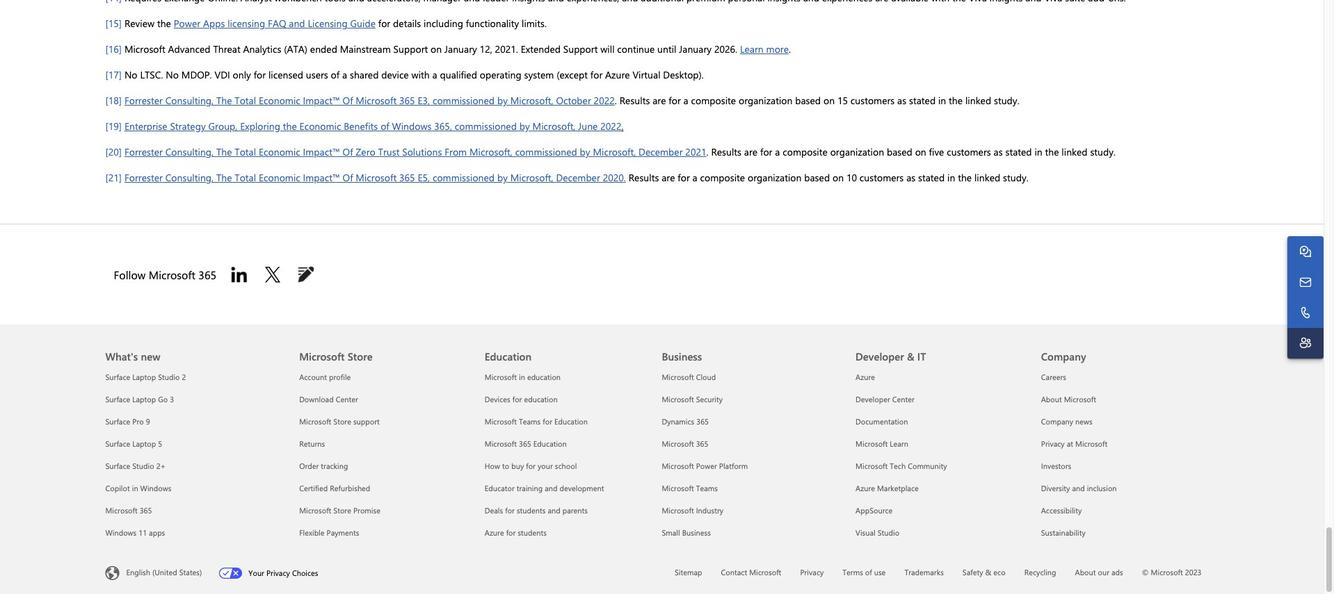 Task type: locate. For each thing, give the bounding box(es) containing it.
mdop.
[[181, 68, 212, 82]]

microsoft 365 down dynamics 365
[[662, 439, 708, 450]]

store inside the microsoft store heading
[[348, 350, 373, 364]]

community
[[908, 461, 947, 472]]

certified
[[299, 484, 328, 494]]

of
[[343, 94, 353, 107], [343, 146, 353, 159], [343, 171, 353, 185]]

deals for students and parents link
[[485, 506, 588, 516]]

[21] link
[[105, 171, 122, 185]]

3 impact™ from the top
[[303, 171, 340, 185]]

learn
[[740, 43, 764, 56], [890, 439, 908, 450]]

privacy left "terms"
[[800, 568, 824, 578]]

2 consulting, from the top
[[165, 146, 214, 159]]

0 horizontal spatial privacy
[[266, 569, 290, 579]]

forrester right the [21] 'link'
[[124, 171, 163, 185]]

laptop for studio
[[132, 372, 156, 383]]

teams down the "microsoft power platform"
[[696, 484, 718, 494]]

e3,
[[418, 94, 430, 107]]

0 horizontal spatial microsoft 365
[[105, 506, 152, 516]]

privacy for privacy link
[[800, 568, 824, 578]]

0 vertical spatial results
[[620, 94, 650, 107]]

developer down azure link
[[856, 395, 890, 405]]

1 vertical spatial power
[[696, 461, 717, 472]]

five
[[929, 146, 944, 159]]

10
[[846, 171, 857, 185]]

2 vertical spatial studio
[[878, 528, 899, 539]]

2 vertical spatial stated
[[918, 171, 945, 185]]

microsoft up account profile "link"
[[299, 350, 345, 364]]

impact™ for e5,
[[303, 171, 340, 185]]

2 vertical spatial windows
[[105, 528, 136, 539]]

[21] forrester consulting, the total economic impact™ of microsoft 365 e5, commissioned by microsoft, december 2020 . results are for a composite organization based on 10 customers as stated in the linked study.
[[105, 171, 1029, 185]]

1 vertical spatial laptop
[[132, 395, 156, 405]]

dynamics
[[662, 417, 694, 427]]

2 vertical spatial composite
[[700, 171, 745, 185]]

0 horizontal spatial &
[[907, 350, 914, 364]]

licensed
[[268, 68, 303, 82]]

1 laptop from the top
[[132, 372, 156, 383]]

0 vertical spatial linked
[[965, 94, 991, 107]]

0 vertical spatial total
[[235, 94, 256, 107]]

education
[[527, 372, 561, 383], [524, 395, 558, 405]]

about our ads link
[[1075, 568, 1123, 578]]

1 center from the left
[[336, 395, 358, 405]]

2 horizontal spatial privacy
[[1041, 439, 1065, 450]]

0 horizontal spatial power
[[174, 17, 200, 30]]

business down microsoft industry link
[[682, 528, 711, 539]]

microsoft down devices
[[485, 417, 517, 427]]

only
[[233, 68, 251, 82]]

1 horizontal spatial power
[[696, 461, 717, 472]]

1 developer from the top
[[856, 350, 904, 364]]

3 surface from the top
[[105, 417, 130, 427]]

2 center from the left
[[892, 395, 915, 405]]

1 vertical spatial store
[[333, 417, 351, 427]]

store up payments
[[333, 506, 351, 516]]

1 horizontal spatial december
[[639, 146, 683, 159]]

1 horizontal spatial of
[[381, 120, 389, 133]]

of left the zero
[[343, 146, 353, 159]]

surface pro 9 link
[[105, 417, 150, 427]]

microsoft store heading
[[299, 325, 468, 367]]

microsoft up microsoft teams at the bottom
[[662, 461, 694, 472]]

1 vertical spatial stated
[[1005, 146, 1032, 159]]

2 surface from the top
[[105, 395, 130, 405]]

impact™ for e3,
[[303, 94, 340, 107]]

1 support from the left
[[393, 43, 428, 56]]

1 vertical spatial education
[[524, 395, 558, 405]]

surface up "surface pro 9"
[[105, 395, 130, 405]]

surface down "surface pro 9"
[[105, 439, 130, 450]]

1 impact™ from the top
[[303, 94, 340, 107]]

2 vertical spatial study.
[[1003, 171, 1029, 185]]

3 total from the top
[[235, 171, 256, 185]]

surface
[[105, 372, 130, 383], [105, 395, 130, 405], [105, 417, 130, 427], [105, 439, 130, 450], [105, 461, 130, 472]]

2 vertical spatial based
[[804, 171, 830, 185]]

0 vertical spatial students
[[517, 506, 546, 516]]

& for eco
[[985, 568, 991, 578]]

1 consulting, from the top
[[165, 94, 214, 107]]

azure for azure link
[[856, 372, 875, 383]]

1 vertical spatial microsoft 365 link
[[105, 506, 152, 516]]

2022 for .
[[600, 120, 621, 133]]

15
[[837, 94, 848, 107]]

use
[[874, 568, 886, 578]]

. for .
[[621, 120, 624, 133]]

surface down what's
[[105, 372, 130, 383]]

1 vertical spatial consulting,
[[165, 146, 214, 159]]

0 vertical spatial december
[[639, 146, 683, 159]]

1 forrester from the top
[[124, 94, 163, 107]]

states)
[[179, 568, 202, 578]]

what's
[[105, 350, 138, 364]]

customers right five
[[947, 146, 991, 159]]

0 vertical spatial teams
[[519, 417, 541, 427]]

apps
[[149, 528, 165, 539]]

2 vertical spatial are
[[662, 171, 675, 185]]

economic for solutions
[[259, 146, 300, 159]]

as right five
[[994, 146, 1003, 159]]

of right benefits
[[381, 120, 389, 133]]

the
[[216, 94, 232, 107], [216, 146, 232, 159], [216, 171, 232, 185]]

teams for microsoft teams
[[696, 484, 718, 494]]

3 consulting, from the top
[[165, 171, 214, 185]]

consulting,
[[165, 94, 214, 107], [165, 146, 214, 159], [165, 171, 214, 185]]

0 vertical spatial business
[[662, 350, 702, 364]]

diversity and inclusion
[[1041, 484, 1117, 494]]

of up benefits
[[343, 94, 353, 107]]

microsoft up dynamics
[[662, 395, 694, 405]]

customers for 10
[[860, 171, 904, 185]]

4 surface from the top
[[105, 439, 130, 450]]

2 vertical spatial as
[[906, 171, 916, 185]]

1 no from the left
[[124, 68, 137, 82]]

0 vertical spatial developer
[[856, 350, 904, 364]]

1 total from the top
[[235, 94, 256, 107]]

microsoft down microsoft learn at the right bottom of the page
[[856, 461, 888, 472]]

0 horizontal spatial about
[[1041, 395, 1062, 405]]

commissioned for 365,
[[455, 120, 517, 133]]

students down training
[[517, 506, 546, 516]]

october
[[556, 94, 591, 107]]

0 vertical spatial about
[[1041, 395, 1062, 405]]

0 horizontal spatial teams
[[519, 417, 541, 427]]

0 horizontal spatial support
[[393, 43, 428, 56]]

commissioned for e5,
[[433, 171, 495, 185]]

0 horizontal spatial center
[[336, 395, 358, 405]]

0 vertical spatial are
[[653, 94, 666, 107]]

2 vertical spatial results
[[629, 171, 659, 185]]

windows up forrester consulting, the total economic impact™ of zero trust solutions from microsoft, commissioned by microsoft, december 2021 link on the top of page
[[392, 120, 432, 133]]

customers right 15
[[851, 94, 895, 107]]

microsoft inside heading
[[299, 350, 345, 364]]

impact™ down [19] enterprise strategy group, exploring the economic benefits of windows 365, commissioned by microsoft, june 2022 .
[[303, 171, 340, 185]]

2 developer from the top
[[856, 395, 890, 405]]

1 surface from the top
[[105, 372, 130, 383]]

1 horizontal spatial teams
[[696, 484, 718, 494]]

based for 10
[[804, 171, 830, 185]]

devices for education link
[[485, 395, 558, 405]]

total for forrester consulting, the total economic impact™ of zero trust solutions from microsoft, commissioned by microsoft, december 2021
[[235, 146, 256, 159]]

center for microsoft
[[336, 395, 358, 405]]

microsoft inside "region"
[[149, 268, 195, 282]]

2 vertical spatial store
[[333, 506, 351, 516]]

and right the faq
[[289, 17, 305, 30]]

microsoft right follow
[[149, 268, 195, 282]]

on down the including
[[431, 43, 442, 56]]

footer resource links element
[[39, 325, 1284, 545]]

your privacy choices
[[249, 569, 318, 579]]

organization
[[739, 94, 793, 107], [830, 146, 884, 159], [748, 171, 802, 185]]

center down profile
[[336, 395, 358, 405]]

educator training and development
[[485, 484, 604, 494]]

and
[[289, 17, 305, 30], [545, 484, 557, 494], [1072, 484, 1085, 494], [548, 506, 560, 516]]

[17] link
[[105, 68, 122, 82]]

microsoft tech community link
[[856, 461, 947, 472]]

microsoft follow links region
[[105, 258, 334, 292]]

0 vertical spatial of
[[331, 68, 340, 82]]

impact™ for solutions
[[303, 146, 340, 159]]

forrester down enterprise
[[124, 146, 163, 159]]

business inside "heading"
[[662, 350, 702, 364]]

microsoft down copilot
[[105, 506, 137, 516]]

customers
[[851, 94, 895, 107], [947, 146, 991, 159], [860, 171, 904, 185]]

education for devices for education
[[524, 395, 558, 405]]

privacy left at
[[1041, 439, 1065, 450]]

2 of from the top
[[343, 146, 353, 159]]

based left 15
[[795, 94, 821, 107]]

follow microsoft 365
[[114, 268, 219, 282]]

0 vertical spatial &
[[907, 350, 914, 364]]

surface up copilot
[[105, 461, 130, 472]]

1 vertical spatial developer
[[856, 395, 890, 405]]

developer for developer center
[[856, 395, 890, 405]]

2 horizontal spatial of
[[865, 568, 872, 578]]

365 down security at the right bottom of the page
[[696, 417, 709, 427]]

0 vertical spatial forrester
[[124, 94, 163, 107]]

company down about microsoft link
[[1041, 417, 1073, 427]]

1 of from the top
[[343, 94, 353, 107]]

microsoft 365 up "windows 11 apps" link
[[105, 506, 152, 516]]

microsoft power platform
[[662, 461, 748, 472]]

support
[[353, 417, 380, 427]]

0 vertical spatial learn
[[740, 43, 764, 56]]

3 of from the top
[[343, 171, 353, 185]]

2 vertical spatial forrester
[[124, 171, 163, 185]]

0 horizontal spatial january
[[444, 43, 477, 56]]

[18]
[[105, 94, 122, 107]]

store left support
[[333, 417, 351, 427]]

education up the microsoft teams for education
[[524, 395, 558, 405]]

2 vertical spatial the
[[216, 171, 232, 185]]

education up your at the bottom of page
[[533, 439, 567, 450]]

2 vertical spatial organization
[[748, 171, 802, 185]]

1 horizontal spatial support
[[563, 43, 598, 56]]

microsoft teams for education
[[485, 417, 588, 427]]

education up school
[[554, 417, 588, 427]]

surface laptop 5
[[105, 439, 162, 450]]

and left 'parents'
[[548, 506, 560, 516]]

microsoft security
[[662, 395, 723, 405]]

2 total from the top
[[235, 146, 256, 159]]

of for e3,
[[343, 94, 353, 107]]

azure down deals
[[485, 528, 504, 539]]

azure marketplace link
[[856, 484, 919, 494]]

of left use
[[865, 568, 872, 578]]

impact™ down 'users' at the top of page
[[303, 94, 340, 107]]

forrester for forrester consulting, the total economic impact™ of microsoft 365 e3, commissioned by microsoft, october 2022
[[124, 94, 163, 107]]

study. for [18] forrester consulting, the total economic impact™ of microsoft 365 e3, commissioned by microsoft, october 2022 . results are for a composite organization based on 15 customers as stated in the linked study.
[[994, 94, 1019, 107]]

safety & eco
[[963, 568, 1006, 578]]

economic for e3,
[[259, 94, 300, 107]]

january up desktop).
[[679, 43, 712, 56]]

as
[[897, 94, 906, 107], [994, 146, 1003, 159], [906, 171, 916, 185]]

2 vertical spatial linked
[[974, 171, 1000, 185]]

education up devices for education link
[[527, 372, 561, 383]]

surface for surface laptop 5
[[105, 439, 130, 450]]

1 horizontal spatial microsoft 365 link
[[662, 439, 708, 450]]

microsoft teams
[[662, 484, 718, 494]]

careers link
[[1041, 372, 1066, 383]]

recycling
[[1024, 568, 1056, 578]]

1 vertical spatial teams
[[696, 484, 718, 494]]

laptop left 'go'
[[132, 395, 156, 405]]

customers right 10
[[860, 171, 904, 185]]

& inside heading
[[907, 350, 914, 364]]

0 horizontal spatial studio
[[132, 461, 154, 472]]

total
[[235, 94, 256, 107], [235, 146, 256, 159], [235, 171, 256, 185]]

. for . results are for a composite organization based on 15 customers as stated in the linked study.
[[615, 94, 617, 107]]

0 vertical spatial studio
[[158, 372, 180, 383]]

microsoft 365 education link
[[485, 439, 567, 450]]

azure for azure for students
[[485, 528, 504, 539]]

[16] microsoft advanced threat analytics (ata) ended mainstream support on january 12, 2021. extended support will continue until january 2026. learn more .
[[105, 43, 791, 56]]

results right the 2020
[[629, 171, 659, 185]]

365 inside microsoft follow links "region"
[[198, 268, 216, 282]]

company inside heading
[[1041, 350, 1086, 364]]

1 vertical spatial forrester
[[124, 146, 163, 159]]

of down benefits
[[343, 171, 353, 185]]

0 vertical spatial of
[[343, 94, 353, 107]]

1 vertical spatial of
[[381, 120, 389, 133]]

2021.
[[495, 43, 518, 56]]

2 vertical spatial consulting,
[[165, 171, 214, 185]]

microsoft teams for education link
[[485, 417, 588, 427]]

industry
[[696, 506, 723, 516]]

1 horizontal spatial center
[[892, 395, 915, 405]]

2 forrester from the top
[[124, 146, 163, 159]]

2 laptop from the top
[[132, 395, 156, 405]]

[19]
[[105, 120, 122, 133]]

teams up microsoft 365 education
[[519, 417, 541, 427]]

about microsoft link
[[1041, 395, 1096, 405]]

marketplace
[[877, 484, 919, 494]]

2 vertical spatial laptop
[[132, 439, 156, 450]]

2 vertical spatial of
[[865, 568, 872, 578]]

english
[[126, 568, 150, 578]]

0 vertical spatial based
[[795, 94, 821, 107]]

learn left more
[[740, 43, 764, 56]]

based
[[795, 94, 821, 107], [887, 146, 912, 159], [804, 171, 830, 185]]

based left five
[[887, 146, 912, 159]]

studio left 2+
[[132, 461, 154, 472]]

0 horizontal spatial no
[[124, 68, 137, 82]]

as right 10
[[906, 171, 916, 185]]

1 vertical spatial 2022
[[600, 120, 621, 133]]

windows
[[392, 120, 432, 133], [140, 484, 171, 494], [105, 528, 136, 539]]

stated for [18] forrester consulting, the total economic impact™ of microsoft 365 e3, commissioned by microsoft, october 2022 . results are for a composite organization based on 15 customers as stated in the linked study.
[[909, 94, 936, 107]]

0 vertical spatial composite
[[691, 94, 736, 107]]

2022 for . results are for a composite organization based on 15 customers as stated in the linked study.
[[594, 94, 615, 107]]

1 vertical spatial students
[[518, 528, 547, 539]]

2022 up june on the left top of the page
[[594, 94, 615, 107]]

1 january from the left
[[444, 43, 477, 56]]

0 vertical spatial impact™
[[303, 94, 340, 107]]

1 vertical spatial of
[[343, 146, 353, 159]]

no right [17] link
[[124, 68, 137, 82]]

commissioned down from
[[433, 171, 495, 185]]

privacy right your at bottom left
[[266, 569, 290, 579]]

developer inside heading
[[856, 350, 904, 364]]

based left 10
[[804, 171, 830, 185]]

surface left pro
[[105, 417, 130, 427]]

returns
[[299, 439, 325, 450]]

1 company from the top
[[1041, 350, 1086, 364]]

privacy at microsoft
[[1041, 439, 1107, 450]]

exploring
[[240, 120, 280, 133]]

microsoft down dynamics
[[662, 439, 694, 450]]

1 vertical spatial about
[[1075, 568, 1096, 578]]

1 vertical spatial customers
[[947, 146, 991, 159]]

study.
[[994, 94, 1019, 107], [1090, 146, 1116, 159], [1003, 171, 1029, 185]]

windows down 2+
[[140, 484, 171, 494]]

results right 2021
[[711, 146, 742, 159]]

2 vertical spatial education
[[533, 439, 567, 450]]

0 vertical spatial 2022
[[594, 94, 615, 107]]

commissioned
[[433, 94, 495, 107], [455, 120, 517, 133], [515, 146, 577, 159], [433, 171, 495, 185]]

privacy for privacy at microsoft
[[1041, 439, 1065, 450]]

1 horizontal spatial &
[[985, 568, 991, 578]]

2 impact™ from the top
[[303, 146, 340, 159]]

2 company from the top
[[1041, 417, 1073, 427]]

microsoft, for october
[[510, 94, 553, 107]]

certified refurbished link
[[299, 484, 370, 494]]

[19] link
[[105, 120, 122, 133]]

the
[[157, 17, 171, 30], [949, 94, 963, 107], [283, 120, 297, 133], [1045, 146, 1059, 159], [958, 171, 972, 185]]

forrester up enterprise
[[124, 94, 163, 107]]

0 vertical spatial store
[[348, 350, 373, 364]]

microsoft right contact at right bottom
[[749, 568, 781, 578]]

company up careers link
[[1041, 350, 1086, 364]]

faq
[[268, 17, 286, 30]]

privacy inside footer resource links element
[[1041, 439, 1065, 450]]

2 january from the left
[[679, 43, 712, 56]]

2 horizontal spatial studio
[[878, 528, 899, 539]]

2023
[[1185, 568, 1202, 578]]

are for . results are for a composite organization based on 15 customers as stated in the linked study.
[[653, 94, 666, 107]]

laptop left the 5
[[132, 439, 156, 450]]

0 vertical spatial organization
[[739, 94, 793, 107]]

zero
[[356, 146, 375, 159]]

1 vertical spatial the
[[216, 146, 232, 159]]

education inside education heading
[[485, 350, 532, 364]]

forrester for forrester consulting, the total economic impact™ of zero trust solutions from microsoft, commissioned by microsoft, december 2021
[[124, 146, 163, 159]]

no right ltsc. at the left of the page
[[166, 68, 179, 82]]

business up microsoft cloud
[[662, 350, 702, 364]]

5 surface from the top
[[105, 461, 130, 472]]

store for microsoft store
[[348, 350, 373, 364]]

by for october
[[497, 94, 508, 107]]

review
[[124, 17, 155, 30]]

1 horizontal spatial microsoft 365
[[662, 439, 708, 450]]

1 vertical spatial as
[[994, 146, 1003, 159]]

students down deals for students and parents at the bottom left
[[518, 528, 547, 539]]

0 vertical spatial laptop
[[132, 372, 156, 383]]

support down details
[[393, 43, 428, 56]]

365 left the e3,
[[399, 94, 415, 107]]

order tracking
[[299, 461, 348, 472]]

certified refurbished
[[299, 484, 370, 494]]

0 horizontal spatial december
[[556, 171, 600, 185]]

1 the from the top
[[216, 94, 232, 107]]

go
[[158, 395, 168, 405]]

laptop down new
[[132, 372, 156, 383]]

by for december
[[497, 171, 508, 185]]

microsoft, for june
[[533, 120, 576, 133]]

about down careers
[[1041, 395, 1062, 405]]

about
[[1041, 395, 1062, 405], [1075, 568, 1096, 578]]

as right 15
[[897, 94, 906, 107]]

composite for 10
[[700, 171, 745, 185]]

company heading
[[1041, 325, 1210, 367]]

flexible
[[299, 528, 325, 539]]

2 vertical spatial customers
[[860, 171, 904, 185]]

linked for [21] forrester consulting, the total economic impact™ of microsoft 365 e5, commissioned by microsoft, december 2020 . results are for a composite organization based on 10 customers as stated in the linked study.
[[974, 171, 1000, 185]]

2 support from the left
[[563, 43, 598, 56]]

1 horizontal spatial january
[[679, 43, 712, 56]]

power left platform
[[696, 461, 717, 472]]

of right 'users' at the top of page
[[331, 68, 340, 82]]

0 vertical spatial company
[[1041, 350, 1086, 364]]

surface laptop studio 2 link
[[105, 372, 186, 383]]

power up advanced
[[174, 17, 200, 30]]

devices for education
[[485, 395, 558, 405]]

2 the from the top
[[216, 146, 232, 159]]

0 vertical spatial the
[[216, 94, 232, 107]]

microsoft teams link
[[662, 484, 718, 494]]

education
[[485, 350, 532, 364], [554, 417, 588, 427], [533, 439, 567, 450]]

2022 right june on the left top of the page
[[600, 120, 621, 133]]

december left the 2020
[[556, 171, 600, 185]]

are right the 2020
[[662, 171, 675, 185]]

microsoft down the zero
[[356, 171, 397, 185]]

copilot in windows
[[105, 484, 171, 494]]

linked
[[965, 94, 991, 107], [1062, 146, 1088, 159], [974, 171, 1000, 185]]

are down virtual
[[653, 94, 666, 107]]

studio for visual studio
[[878, 528, 899, 539]]

1 vertical spatial company
[[1041, 417, 1073, 427]]

power inside footer resource links element
[[696, 461, 717, 472]]

2 no from the left
[[166, 68, 179, 82]]

3 laptop from the top
[[132, 439, 156, 450]]

1 vertical spatial total
[[235, 146, 256, 159]]

1 horizontal spatial about
[[1075, 568, 1096, 578]]

devices
[[485, 395, 510, 405]]

surface for surface studio 2+
[[105, 461, 130, 472]]

visual studio
[[856, 528, 899, 539]]

of for solutions
[[343, 146, 353, 159]]

about inside footer resource links element
[[1041, 395, 1062, 405]]

of for e5,
[[343, 171, 353, 185]]

laptop for 5
[[132, 439, 156, 450]]

forrester consulting, the total economic impact™ of zero trust solutions from microsoft, commissioned by microsoft, december 2021 link
[[124, 146, 706, 159]]

1 vertical spatial &
[[985, 568, 991, 578]]

365 up microsoft power platform link
[[696, 439, 708, 450]]

microsoft down the download
[[299, 417, 331, 427]]

contact microsoft link
[[721, 568, 781, 578]]

azure up the developer center link
[[856, 372, 875, 383]]

learn up tech
[[890, 439, 908, 450]]

surface studio 2+ link
[[105, 461, 166, 472]]

store for microsoft store support
[[333, 417, 351, 427]]

account profile
[[299, 372, 351, 383]]

educator training and development link
[[485, 484, 604, 494]]



Task type: describe. For each thing, give the bounding box(es) containing it.
terms of use link
[[843, 568, 886, 578]]

0 vertical spatial microsoft 365 link
[[662, 439, 708, 450]]

1 vertical spatial study.
[[1090, 146, 1116, 159]]

microsoft 365 blog logo image
[[295, 264, 317, 286]]

[20] forrester consulting, the total economic impact™ of zero trust solutions from microsoft, commissioned by microsoft, december 2021 . results are for a composite organization based on five customers as stated in the linked study.
[[105, 146, 1116, 159]]

e5,
[[418, 171, 430, 185]]

& for it
[[907, 350, 914, 364]]

0 horizontal spatial microsoft 365 link
[[105, 506, 152, 516]]

store for microsoft store promise
[[333, 506, 351, 516]]

microsoft right at
[[1075, 439, 1107, 450]]

learn inside footer resource links element
[[890, 439, 908, 450]]

microsoft up to
[[485, 439, 517, 450]]

training
[[517, 484, 543, 494]]

[21]
[[105, 171, 122, 185]]

windows 11 apps
[[105, 528, 165, 539]]

based for 15
[[795, 94, 821, 107]]

analytics
[[243, 43, 281, 56]]

and right diversity
[[1072, 484, 1085, 494]]

recycling link
[[1024, 568, 1056, 578]]

small business link
[[662, 528, 711, 539]]

about for about microsoft
[[1041, 395, 1062, 405]]

flexible payments link
[[299, 528, 359, 539]]

investors link
[[1041, 461, 1071, 472]]

consulting, for forrester consulting, the total economic impact™ of microsoft 365 e3, commissioned by microsoft, october 2022
[[165, 94, 214, 107]]

microsoft, for december
[[510, 171, 553, 185]]

returns link
[[299, 439, 325, 450]]

company for company news
[[1041, 417, 1073, 427]]

© microsoft 2023
[[1142, 568, 1202, 578]]

microsoft cloud link
[[662, 372, 716, 383]]

and right training
[[545, 484, 557, 494]]

the for forrester consulting, the total economic impact™ of microsoft 365 e3, commissioned by microsoft, october 2022
[[216, 94, 232, 107]]

june
[[578, 120, 598, 133]]

microsoft up microsoft industry
[[662, 484, 694, 494]]

microsoft up small
[[662, 506, 694, 516]]

365 left 'e5,' in the top left of the page
[[399, 171, 415, 185]]

dynamics 365
[[662, 417, 709, 427]]

account profile link
[[299, 372, 351, 383]]

how to buy for your school link
[[485, 461, 577, 472]]

azure for azure marketplace
[[856, 484, 875, 494]]

choices
[[292, 569, 318, 579]]

consulting, for forrester consulting, the total economic impact™ of zero trust solutions from microsoft, commissioned by microsoft, december 2021
[[165, 146, 214, 159]]

refurbished
[[330, 484, 370, 494]]

(ata)
[[284, 43, 307, 56]]

enterprise strategy group, exploring the economic benefits of windows 365, commissioned by microsoft, june 2022 link
[[124, 120, 621, 133]]

azure down will
[[605, 68, 630, 82]]

microsoft down certified at bottom
[[299, 506, 331, 516]]

trademarks link
[[904, 568, 944, 578]]

small business
[[662, 528, 711, 539]]

commissioned up [21] forrester consulting, the total economic impact™ of microsoft 365 e5, commissioned by microsoft, december 2020 . results are for a composite organization based on 10 customers as stated in the linked study.
[[515, 146, 577, 159]]

microsoft down documentation link
[[856, 439, 888, 450]]

the for forrester consulting, the total economic impact™ of zero trust solutions from microsoft, commissioned by microsoft, december 2021
[[216, 146, 232, 159]]

on left 15
[[823, 94, 835, 107]]

microsoft up devices
[[485, 372, 517, 383]]

apps
[[203, 17, 225, 30]]

composite for 15
[[691, 94, 736, 107]]

microsoft store promise
[[299, 506, 380, 516]]

developer & it heading
[[856, 325, 1024, 367]]

company for company
[[1041, 350, 1086, 364]]

your privacy choices link
[[219, 566, 335, 580]]

cloud
[[696, 372, 716, 383]]

surface pro 9
[[105, 417, 150, 427]]

visual studio link
[[856, 528, 899, 539]]

trademarks
[[904, 568, 944, 578]]

0 vertical spatial power
[[174, 17, 200, 30]]

[18] forrester consulting, the total economic impact™ of microsoft 365 e3, commissioned by microsoft, october 2022 . results are for a composite organization based on 15 customers as stated in the linked study.
[[105, 94, 1019, 107]]

on left 10
[[833, 171, 844, 185]]

accessibility
[[1041, 506, 1082, 516]]

1 vertical spatial results
[[711, 146, 742, 159]]

buy
[[511, 461, 524, 472]]

0 horizontal spatial windows
[[105, 528, 136, 539]]

developer for developer & it
[[856, 350, 904, 364]]

economic for e5,
[[259, 171, 300, 185]]

download center
[[299, 395, 358, 405]]

privacy at microsoft link
[[1041, 439, 1107, 450]]

dynamics 365 link
[[662, 417, 709, 427]]

organization for 10
[[748, 171, 802, 185]]

education for microsoft in education
[[527, 372, 561, 383]]

365 up how to buy for your school
[[519, 439, 531, 450]]

1 horizontal spatial studio
[[158, 372, 180, 383]]

what's new heading
[[105, 325, 282, 367]]

parents
[[563, 506, 588, 516]]

school
[[555, 461, 577, 472]]

0 vertical spatial microsoft 365
[[662, 439, 708, 450]]

1 vertical spatial linked
[[1062, 146, 1088, 159]]

business heading
[[662, 325, 839, 367]]

microsoft learn link
[[856, 439, 908, 450]]

students for azure
[[518, 528, 547, 539]]

laptop for go
[[132, 395, 156, 405]]

3 the from the top
[[216, 171, 232, 185]]

solutions
[[402, 146, 442, 159]]

educator
[[485, 484, 515, 494]]

commissioned for e3,
[[433, 94, 495, 107]]

0 horizontal spatial of
[[331, 68, 340, 82]]

1 horizontal spatial windows
[[140, 484, 171, 494]]

linked for [18] forrester consulting, the total economic impact™ of microsoft 365 e3, commissioned by microsoft, october 2022 . results are for a composite organization based on 15 customers as stated in the linked study.
[[965, 94, 991, 107]]

linkedin logo image
[[228, 264, 250, 286]]

about microsoft
[[1041, 395, 1096, 405]]

california consumer privacy act (ccpa) opt-out icon image
[[219, 569, 249, 580]]

surface for surface laptop studio 2
[[105, 372, 130, 383]]

1 vertical spatial organization
[[830, 146, 884, 159]]

1 vertical spatial microsoft 365
[[105, 506, 152, 516]]

1 vertical spatial education
[[554, 417, 588, 427]]

twitter logo image
[[262, 264, 284, 286]]

customers for 15
[[851, 94, 895, 107]]

users
[[306, 68, 328, 82]]

9
[[146, 417, 150, 427]]

qualified
[[440, 68, 477, 82]]

diversity and inclusion link
[[1041, 484, 1117, 494]]

center for developer
[[892, 395, 915, 405]]

to
[[502, 461, 509, 472]]

microsoft down review on the left
[[124, 43, 165, 56]]

including
[[424, 17, 463, 30]]

organization for 15
[[739, 94, 793, 107]]

1 vertical spatial business
[[682, 528, 711, 539]]

by for june
[[519, 120, 530, 133]]

guide
[[350, 17, 376, 30]]

students for deals
[[517, 506, 546, 516]]

surface for surface laptop go 3
[[105, 395, 130, 405]]

development
[[560, 484, 604, 494]]

studio for surface studio 2+
[[132, 461, 154, 472]]

(united
[[152, 568, 177, 578]]

1 vertical spatial based
[[887, 146, 912, 159]]

1 vertical spatial are
[[744, 146, 758, 159]]

results for . results are for a composite organization based on 15 customers as stated in the linked study.
[[620, 94, 650, 107]]

2 horizontal spatial windows
[[392, 120, 432, 133]]

sitemap
[[675, 568, 702, 578]]

365,
[[434, 120, 452, 133]]

microsoft up enterprise strategy group, exploring the economic benefits of windows 365, commissioned by microsoft, june 2022 'link'
[[356, 94, 397, 107]]

about for about our ads
[[1075, 568, 1096, 578]]

microsoft up news
[[1064, 395, 1096, 405]]

safety & eco link
[[963, 568, 1006, 578]]

[17] no ltsc. no mdop. vdi only for licensed users of a shared device with a qualified operating system (except for azure virtual desktop).
[[105, 68, 704, 82]]

stated for [21] forrester consulting, the total economic impact™ of microsoft 365 e5, commissioned by microsoft, december 2020 . results are for a composite organization based on 10 customers as stated in the linked study.
[[918, 171, 945, 185]]

[15] link
[[105, 17, 122, 30]]

surface studio 2+
[[105, 461, 166, 472]]

ended
[[310, 43, 337, 56]]

microsoft store promise link
[[299, 506, 380, 516]]

microsoft up microsoft security link on the bottom
[[662, 372, 694, 383]]

developer center
[[856, 395, 915, 405]]

group,
[[208, 120, 237, 133]]

shared
[[350, 68, 379, 82]]

1 vertical spatial december
[[556, 171, 600, 185]]

as for . results are for a composite organization based on 15 customers as stated in the linked study.
[[897, 94, 906, 107]]

. for results are for a composite organization based on 10 customers as stated in the linked study.
[[624, 171, 626, 185]]

ads
[[1112, 568, 1123, 578]]

surface laptop 5 link
[[105, 439, 162, 450]]

trust
[[378, 146, 400, 159]]

0 horizontal spatial learn
[[740, 43, 764, 56]]

developer & it
[[856, 350, 926, 364]]

microsoft in education link
[[485, 372, 561, 383]]

are for results are for a composite organization based on 10 customers as stated in the linked study.
[[662, 171, 675, 185]]

download center link
[[299, 395, 358, 405]]

news
[[1075, 417, 1093, 427]]

your
[[538, 461, 553, 472]]

flexible payments
[[299, 528, 359, 539]]

microsoft store support
[[299, 417, 380, 427]]

functionality
[[466, 17, 519, 30]]

3 forrester from the top
[[124, 171, 163, 185]]

teams for microsoft teams for education
[[519, 417, 541, 427]]

as for results are for a composite organization based on 10 customers as stated in the linked study.
[[906, 171, 916, 185]]

365 up 11
[[140, 506, 152, 516]]

microsoft store
[[299, 350, 373, 364]]

microsoft tech community
[[856, 461, 947, 472]]

results for results are for a composite organization based on 10 customers as stated in the linked study.
[[629, 171, 659, 185]]

copilot
[[105, 484, 130, 494]]

education heading
[[485, 325, 653, 367]]

company news link
[[1041, 417, 1093, 427]]

©
[[1142, 568, 1149, 578]]

surface for surface pro 9
[[105, 417, 130, 427]]

on left five
[[915, 146, 926, 159]]

study. for [21] forrester consulting, the total economic impact™ of microsoft 365 e5, commissioned by microsoft, december 2020 . results are for a composite organization based on 10 customers as stated in the linked study.
[[1003, 171, 1029, 185]]

accessibility link
[[1041, 506, 1082, 516]]

system
[[524, 68, 554, 82]]

total for forrester consulting, the total economic impact™ of microsoft 365 e3, commissioned by microsoft, october 2022
[[235, 94, 256, 107]]

microsoft right ©
[[1151, 568, 1183, 578]]

1 vertical spatial composite
[[783, 146, 828, 159]]



Task type: vqa. For each thing, say whether or not it's contained in the screenshot.


